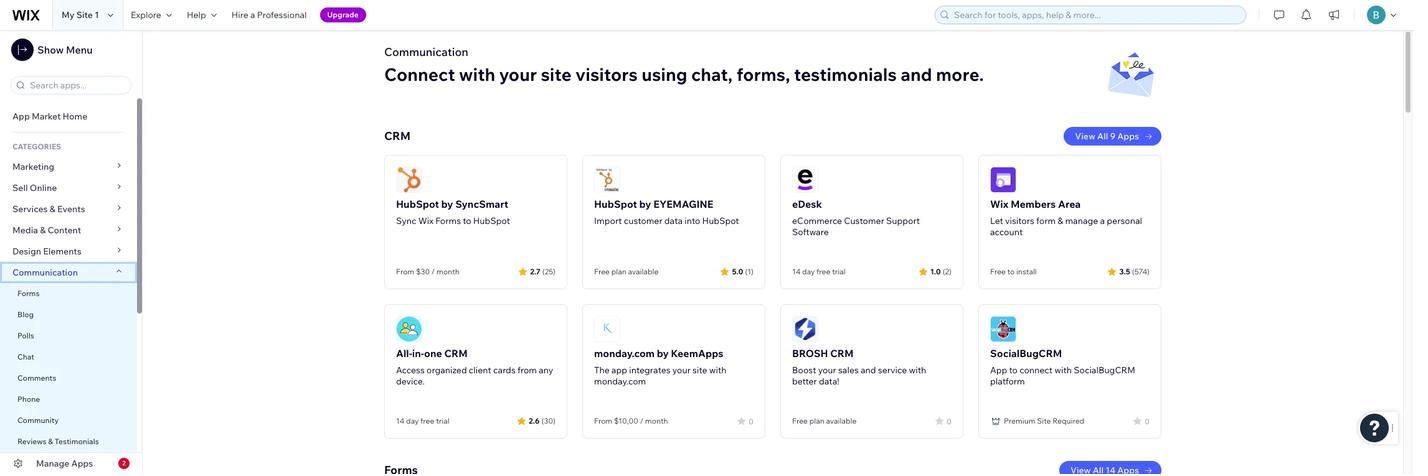 Task type: vqa. For each thing, say whether or not it's contained in the screenshot.


Task type: describe. For each thing, give the bounding box(es) containing it.
hubspot up import
[[594, 198, 637, 211]]

all-
[[396, 348, 412, 360]]

to inside socialbugcrm app to connect with socialbugcrm platform
[[1009, 365, 1018, 376]]

socialbugcrm logo image
[[990, 316, 1017, 343]]

your for with
[[499, 64, 537, 85]]

hubspot by syncsmart sync wix forms to hubspot
[[396, 198, 510, 227]]

sales
[[838, 365, 859, 376]]

media
[[12, 225, 38, 236]]

month for from $30 / month
[[437, 267, 460, 277]]

0 vertical spatial socialbugcrm
[[990, 348, 1062, 360]]

let
[[990, 216, 1003, 227]]

by for syncsmart
[[441, 198, 453, 211]]

1 monday.com from the top
[[594, 348, 655, 360]]

chat link
[[0, 347, 137, 368]]

/ for $30
[[432, 267, 435, 277]]

marketing
[[12, 161, 54, 173]]

using
[[642, 64, 687, 85]]

help button
[[179, 0, 224, 30]]

design
[[12, 246, 41, 257]]

market
[[32, 111, 61, 122]]

community link
[[0, 410, 137, 432]]

forms link
[[0, 283, 137, 305]]

communication for communication
[[12, 267, 80, 278]]

better
[[792, 376, 817, 387]]

by for keemapps
[[657, 348, 669, 360]]

premium site required
[[1004, 417, 1085, 426]]

apps inside "link"
[[1118, 131, 1139, 142]]

manage
[[36, 458, 69, 470]]

client
[[469, 365, 491, 376]]

1 horizontal spatial socialbugcrm
[[1074, 365, 1135, 376]]

design elements link
[[0, 241, 137, 262]]

my
[[62, 9, 74, 21]]

forms,
[[737, 64, 790, 85]]

area
[[1058, 198, 1081, 211]]

syncsmart
[[455, 198, 508, 211]]

3.5 (574)
[[1119, 267, 1150, 276]]

categories
[[12, 142, 61, 151]]

sync
[[396, 216, 416, 227]]

install
[[1017, 267, 1037, 277]]

with inside 'communication connect with your site visitors using chat, forms, testimonials and more.'
[[459, 64, 495, 85]]

show menu button
[[11, 39, 93, 61]]

services & events
[[12, 204, 85, 215]]

events
[[57, 204, 85, 215]]

9
[[1110, 131, 1116, 142]]

view
[[1075, 131, 1096, 142]]

2.7
[[530, 267, 541, 276]]

to inside hubspot by syncsmart sync wix forms to hubspot
[[463, 216, 471, 227]]

1 vertical spatial to
[[1008, 267, 1015, 277]]

0 for monday.com by keemapps
[[749, 417, 754, 426]]

and inside 'brosh crm boost your sales and service with better data!'
[[861, 365, 876, 376]]

reviews & testimonials
[[17, 437, 99, 447]]

support
[[886, 216, 920, 227]]

service
[[878, 365, 907, 376]]

polls link
[[0, 326, 137, 347]]

1
[[95, 9, 99, 21]]

ecommerce
[[792, 216, 842, 227]]

with inside monday.com by keemapps the app integrates your site with monday.com
[[709, 365, 727, 376]]

$30
[[416, 267, 430, 277]]

forms inside the sidebar element
[[17, 289, 40, 298]]

(2)
[[943, 267, 952, 276]]

my site 1
[[62, 9, 99, 21]]

chat,
[[691, 64, 733, 85]]

$10,00
[[614, 417, 638, 426]]

eyemagine
[[653, 198, 714, 211]]

any
[[539, 365, 553, 376]]

1.0
[[930, 267, 941, 276]]

sell online link
[[0, 178, 137, 199]]

show
[[37, 44, 64, 56]]

3.5
[[1119, 267, 1130, 276]]

testimonials
[[55, 437, 99, 447]]

trial for customer
[[832, 267, 846, 277]]

keemapps
[[671, 348, 723, 360]]

required
[[1053, 417, 1085, 426]]

hire a professional
[[232, 9, 307, 21]]

/ for $10,00
[[640, 417, 644, 426]]

sell online
[[12, 183, 57, 194]]

all
[[1098, 131, 1108, 142]]

media & content link
[[0, 220, 137, 241]]

from for from $30 / month
[[396, 267, 414, 277]]

with inside socialbugcrm app to connect with socialbugcrm platform
[[1055, 365, 1072, 376]]

0 for brosh crm
[[947, 417, 952, 426]]

view all 9 apps link
[[1064, 127, 1162, 146]]

show menu
[[37, 44, 93, 56]]

day for in-
[[406, 417, 419, 426]]

one
[[424, 348, 442, 360]]

2 monday.com from the top
[[594, 376, 646, 387]]

communication link
[[0, 262, 137, 283]]

from
[[518, 365, 537, 376]]

marketing link
[[0, 156, 137, 178]]

Search apps... field
[[26, 77, 127, 94]]

elements
[[43, 246, 82, 257]]

online
[[30, 183, 57, 194]]

trial for one
[[436, 417, 450, 426]]

& for events
[[50, 204, 55, 215]]

and inside 'communication connect with your site visitors using chat, forms, testimonials and more.'
[[901, 64, 932, 85]]

upgrade button
[[320, 7, 366, 22]]

0 horizontal spatial plan
[[611, 267, 626, 277]]

hubspot down syncsmart
[[473, 216, 510, 227]]

connect
[[384, 64, 455, 85]]

integrates
[[629, 365, 671, 376]]

data!
[[819, 376, 839, 387]]

personal
[[1107, 216, 1142, 227]]

app
[[612, 365, 627, 376]]

the
[[594, 365, 610, 376]]

apps inside the sidebar element
[[71, 458, 93, 470]]

0 horizontal spatial free plan available
[[594, 267, 659, 277]]

comments
[[17, 374, 56, 383]]

hire
[[232, 9, 248, 21]]

app market home
[[12, 111, 87, 122]]



Task type: locate. For each thing, give the bounding box(es) containing it.
site for my
[[76, 9, 93, 21]]

by up integrates
[[657, 348, 669, 360]]

(574)
[[1132, 267, 1150, 276]]

manage apps
[[36, 458, 93, 470]]

2.6
[[529, 416, 540, 426]]

0 horizontal spatial communication
[[12, 267, 80, 278]]

site right premium
[[1037, 417, 1051, 426]]

0 horizontal spatial forms
[[17, 289, 40, 298]]

edesk logo image
[[792, 167, 818, 193]]

socialbugcrm up 'required'
[[1074, 365, 1135, 376]]

from for from $10,00 / month
[[594, 417, 612, 426]]

blog
[[17, 310, 34, 320]]

your inside 'communication connect with your site visitors using chat, forms, testimonials and more.'
[[499, 64, 537, 85]]

services
[[12, 204, 48, 215]]

forms
[[435, 216, 461, 227], [17, 289, 40, 298]]

free
[[594, 267, 610, 277], [990, 267, 1006, 277], [792, 417, 808, 426]]

by inside monday.com by keemapps the app integrates your site with monday.com
[[657, 348, 669, 360]]

app inside app market home link
[[12, 111, 30, 122]]

0 horizontal spatial from
[[396, 267, 414, 277]]

wix right sync
[[418, 216, 434, 227]]

0 vertical spatial free plan available
[[594, 267, 659, 277]]

app inside socialbugcrm app to connect with socialbugcrm platform
[[990, 365, 1007, 376]]

app market home link
[[0, 106, 137, 127]]

&
[[50, 204, 55, 215], [1058, 216, 1063, 227], [40, 225, 46, 236], [48, 437, 53, 447]]

brosh crm boost your sales and service with better data!
[[792, 348, 926, 387]]

view all 9 apps
[[1075, 131, 1139, 142]]

forms inside hubspot by syncsmart sync wix forms to hubspot
[[435, 216, 461, 227]]

site for premium
[[1037, 417, 1051, 426]]

1 horizontal spatial apps
[[1118, 131, 1139, 142]]

communication up connect
[[384, 45, 468, 59]]

phone link
[[0, 389, 137, 410]]

14 day free trial
[[792, 267, 846, 277], [396, 417, 450, 426]]

import
[[594, 216, 622, 227]]

0 vertical spatial app
[[12, 111, 30, 122]]

sidebar element
[[0, 30, 143, 475]]

site left 1
[[76, 9, 93, 21]]

trial down ecommerce
[[832, 267, 846, 277]]

month for from $10,00 / month
[[645, 417, 668, 426]]

0 vertical spatial monday.com
[[594, 348, 655, 360]]

free plan available down the customer
[[594, 267, 659, 277]]

free down import
[[594, 267, 610, 277]]

free down software
[[817, 267, 831, 277]]

app left connect
[[990, 365, 1007, 376]]

a inside wix members area let visitors form & manage a personal account
[[1100, 216, 1105, 227]]

more.
[[936, 64, 984, 85]]

1 horizontal spatial a
[[1100, 216, 1105, 227]]

app left market
[[12, 111, 30, 122]]

your
[[499, 64, 537, 85], [673, 365, 691, 376], [818, 365, 836, 376]]

1 horizontal spatial month
[[645, 417, 668, 426]]

0 vertical spatial day
[[802, 267, 815, 277]]

0 horizontal spatial site
[[541, 64, 572, 85]]

0 vertical spatial trial
[[832, 267, 846, 277]]

& right media
[[40, 225, 46, 236]]

wix inside hubspot by syncsmart sync wix forms to hubspot
[[418, 216, 434, 227]]

form
[[1037, 216, 1056, 227]]

communication
[[384, 45, 468, 59], [12, 267, 80, 278]]

14 for ecommerce
[[792, 267, 801, 277]]

/ right $10,00
[[640, 417, 644, 426]]

apps right 9
[[1118, 131, 1139, 142]]

forms up blog on the left bottom
[[17, 289, 40, 298]]

1 vertical spatial forms
[[17, 289, 40, 298]]

1 vertical spatial day
[[406, 417, 419, 426]]

0 horizontal spatial visitors
[[576, 64, 638, 85]]

1 vertical spatial available
[[826, 417, 857, 426]]

2.7 (25)
[[530, 267, 556, 276]]

visitors down members
[[1005, 216, 1035, 227]]

14 down the device.
[[396, 417, 405, 426]]

chat
[[17, 353, 34, 362]]

Search for tools, apps, help & more... field
[[951, 6, 1242, 24]]

media & content
[[12, 225, 81, 236]]

trial down organized
[[436, 417, 450, 426]]

to left install at the right of the page
[[1008, 267, 1015, 277]]

1 horizontal spatial plan
[[810, 417, 825, 426]]

to left connect
[[1009, 365, 1018, 376]]

apps down testimonials
[[71, 458, 93, 470]]

to
[[463, 216, 471, 227], [1008, 267, 1015, 277], [1009, 365, 1018, 376]]

monday.com by keemapps the app integrates your site with monday.com
[[594, 348, 727, 387]]

site inside monday.com by keemapps the app integrates your site with monday.com
[[693, 365, 707, 376]]

0 horizontal spatial 0
[[749, 417, 754, 426]]

your for boost
[[818, 365, 836, 376]]

crm up organized
[[444, 348, 468, 360]]

1 vertical spatial 14 day free trial
[[396, 417, 450, 426]]

free for in-
[[421, 417, 434, 426]]

2 horizontal spatial free
[[990, 267, 1006, 277]]

2
[[122, 460, 126, 468]]

0 horizontal spatial free
[[421, 417, 434, 426]]

socialbugcrm up connect
[[990, 348, 1062, 360]]

wix inside wix members area let visitors form & manage a personal account
[[990, 198, 1009, 211]]

1 horizontal spatial site
[[693, 365, 707, 376]]

0 vertical spatial visitors
[[576, 64, 638, 85]]

into
[[685, 216, 700, 227]]

free down the device.
[[421, 417, 434, 426]]

wix up let
[[990, 198, 1009, 211]]

brosh crm logo image
[[792, 316, 818, 343]]

visitors
[[576, 64, 638, 85], [1005, 216, 1035, 227]]

0 vertical spatial forms
[[435, 216, 461, 227]]

a right manage
[[1100, 216, 1105, 227]]

upgrade
[[327, 10, 359, 19]]

communication inside 'communication connect with your site visitors using chat, forms, testimonials and more.'
[[384, 45, 468, 59]]

3 0 from the left
[[1145, 417, 1150, 426]]

communication inside the communication link
[[12, 267, 80, 278]]

free
[[817, 267, 831, 277], [421, 417, 434, 426]]

phone
[[17, 395, 40, 404]]

0 horizontal spatial 14 day free trial
[[396, 417, 450, 426]]

1 horizontal spatial forms
[[435, 216, 461, 227]]

0 horizontal spatial available
[[628, 267, 659, 277]]

1 horizontal spatial free
[[817, 267, 831, 277]]

1 vertical spatial free
[[421, 417, 434, 426]]

(1)
[[745, 267, 754, 276]]

1 vertical spatial site
[[693, 365, 707, 376]]

free for wix members area
[[990, 267, 1006, 277]]

0 horizontal spatial a
[[250, 9, 255, 21]]

apps
[[1118, 131, 1139, 142], [71, 458, 93, 470]]

hubspot by eyemagine logo image
[[594, 167, 620, 193]]

day
[[802, 267, 815, 277], [406, 417, 419, 426]]

/ right $30
[[432, 267, 435, 277]]

communication for communication connect with your site visitors using chat, forms, testimonials and more.
[[384, 45, 468, 59]]

1 horizontal spatial 14
[[792, 267, 801, 277]]

services & events link
[[0, 199, 137, 220]]

content
[[48, 225, 81, 236]]

by inside 'hubspot by eyemagine import customer data into hubspot'
[[639, 198, 651, 211]]

monday.com up $10,00
[[594, 376, 646, 387]]

& for testimonials
[[48, 437, 53, 447]]

0 horizontal spatial your
[[499, 64, 537, 85]]

free for hubspot by eyemagine
[[594, 267, 610, 277]]

site inside 'communication connect with your site visitors using chat, forms, testimonials and more.'
[[541, 64, 572, 85]]

1 horizontal spatial and
[[901, 64, 932, 85]]

manage
[[1065, 216, 1098, 227]]

0 vertical spatial wix
[[990, 198, 1009, 211]]

0 horizontal spatial 14
[[396, 417, 405, 426]]

help
[[187, 9, 206, 21]]

in-
[[412, 348, 424, 360]]

14 day free trial for in-
[[396, 417, 450, 426]]

software
[[792, 227, 829, 238]]

& for content
[[40, 225, 46, 236]]

1 horizontal spatial app
[[990, 365, 1007, 376]]

1 horizontal spatial free
[[792, 417, 808, 426]]

with
[[459, 64, 495, 85], [709, 365, 727, 376], [909, 365, 926, 376], [1055, 365, 1072, 376]]

1 horizontal spatial from
[[594, 417, 612, 426]]

by left syncsmart
[[441, 198, 453, 211]]

forms down syncsmart
[[435, 216, 461, 227]]

& inside 'link'
[[48, 437, 53, 447]]

1 vertical spatial plan
[[810, 417, 825, 426]]

visitors left using
[[576, 64, 638, 85]]

free down better
[[792, 417, 808, 426]]

1 horizontal spatial your
[[673, 365, 691, 376]]

to down syncsmart
[[463, 216, 471, 227]]

0 vertical spatial from
[[396, 267, 414, 277]]

0 vertical spatial site
[[541, 64, 572, 85]]

hubspot up sync
[[396, 198, 439, 211]]

0 vertical spatial available
[[628, 267, 659, 277]]

0 vertical spatial and
[[901, 64, 932, 85]]

& right form
[[1058, 216, 1063, 227]]

& inside wix members area let visitors form & manage a personal account
[[1058, 216, 1063, 227]]

2 horizontal spatial crm
[[830, 348, 854, 360]]

2 horizontal spatial 0
[[1145, 417, 1150, 426]]

monday.com up the app
[[594, 348, 655, 360]]

testimonials
[[794, 64, 897, 85]]

wix members area logo image
[[990, 167, 1017, 193]]

0 vertical spatial month
[[437, 267, 460, 277]]

1 horizontal spatial communication
[[384, 45, 468, 59]]

2 horizontal spatial by
[[657, 348, 669, 360]]

by inside hubspot by syncsmart sync wix forms to hubspot
[[441, 198, 453, 211]]

brosh
[[792, 348, 828, 360]]

1 horizontal spatial available
[[826, 417, 857, 426]]

1 vertical spatial from
[[594, 417, 612, 426]]

day for ecommerce
[[802, 267, 815, 277]]

1 0 from the left
[[749, 417, 754, 426]]

all-in-one crm logo image
[[396, 316, 422, 343]]

professional
[[257, 9, 307, 21]]

a right hire
[[250, 9, 255, 21]]

connect
[[1020, 365, 1053, 376]]

free plan available down data!
[[792, 417, 857, 426]]

1 vertical spatial visitors
[[1005, 216, 1035, 227]]

1 vertical spatial communication
[[12, 267, 80, 278]]

month right $30
[[437, 267, 460, 277]]

0 horizontal spatial and
[[861, 365, 876, 376]]

1 horizontal spatial 0
[[947, 417, 952, 426]]

crm inside 'brosh crm boost your sales and service with better data!'
[[830, 348, 854, 360]]

0 vertical spatial to
[[463, 216, 471, 227]]

2 0 from the left
[[947, 417, 952, 426]]

& right reviews
[[48, 437, 53, 447]]

by
[[441, 198, 453, 211], [639, 198, 651, 211], [657, 348, 669, 360]]

home
[[63, 111, 87, 122]]

and
[[901, 64, 932, 85], [861, 365, 876, 376]]

0 horizontal spatial /
[[432, 267, 435, 277]]

14 for in-
[[396, 417, 405, 426]]

0 vertical spatial a
[[250, 9, 255, 21]]

1 vertical spatial a
[[1100, 216, 1105, 227]]

crm up the sales at the bottom right
[[830, 348, 854, 360]]

visitors inside 'communication connect with your site visitors using chat, forms, testimonials and more.'
[[576, 64, 638, 85]]

5.0
[[732, 267, 743, 276]]

0 horizontal spatial apps
[[71, 458, 93, 470]]

0 horizontal spatial day
[[406, 417, 419, 426]]

0
[[749, 417, 754, 426], [947, 417, 952, 426], [1145, 417, 1150, 426]]

members
[[1011, 198, 1056, 211]]

2.6 (30)
[[529, 416, 556, 426]]

1 vertical spatial apps
[[71, 458, 93, 470]]

0 horizontal spatial month
[[437, 267, 460, 277]]

by for eyemagine
[[639, 198, 651, 211]]

hubspot right into
[[702, 216, 739, 227]]

0 horizontal spatial site
[[76, 9, 93, 21]]

1 vertical spatial app
[[990, 365, 1007, 376]]

from left $10,00
[[594, 417, 612, 426]]

visitors inside wix members area let visitors form & manage a personal account
[[1005, 216, 1035, 227]]

0 horizontal spatial by
[[441, 198, 453, 211]]

1 horizontal spatial 14 day free trial
[[792, 267, 846, 277]]

crm up hubspot by syncsmart logo
[[384, 129, 411, 143]]

0 vertical spatial communication
[[384, 45, 468, 59]]

1 vertical spatial monday.com
[[594, 376, 646, 387]]

customer
[[624, 216, 663, 227]]

free left install at the right of the page
[[990, 267, 1006, 277]]

trial
[[832, 267, 846, 277], [436, 417, 450, 426]]

0 horizontal spatial free
[[594, 267, 610, 277]]

from left $30
[[396, 267, 414, 277]]

0 horizontal spatial socialbugcrm
[[990, 348, 1062, 360]]

14 day free trial down the device.
[[396, 417, 450, 426]]

0 vertical spatial plan
[[611, 267, 626, 277]]

1 horizontal spatial crm
[[444, 348, 468, 360]]

1 horizontal spatial wix
[[990, 198, 1009, 211]]

by up the customer
[[639, 198, 651, 211]]

day down software
[[802, 267, 815, 277]]

1 horizontal spatial /
[[640, 417, 644, 426]]

1 vertical spatial site
[[1037, 417, 1051, 426]]

1 horizontal spatial day
[[802, 267, 815, 277]]

crm inside all-in-one crm access organized client cards from any device.
[[444, 348, 468, 360]]

socialbugcrm
[[990, 348, 1062, 360], [1074, 365, 1135, 376]]

sell
[[12, 183, 28, 194]]

0 vertical spatial apps
[[1118, 131, 1139, 142]]

0 vertical spatial 14 day free trial
[[792, 267, 846, 277]]

0 horizontal spatial crm
[[384, 129, 411, 143]]

monday.com by keemapps logo image
[[594, 316, 620, 343]]

14 day free trial for ecommerce
[[792, 267, 846, 277]]

1 horizontal spatial visitors
[[1005, 216, 1035, 227]]

and left more.
[[901, 64, 932, 85]]

design elements
[[12, 246, 82, 257]]

plan down import
[[611, 267, 626, 277]]

14 day free trial down software
[[792, 267, 846, 277]]

0 vertical spatial 14
[[792, 267, 801, 277]]

your inside 'brosh crm boost your sales and service with better data!'
[[818, 365, 836, 376]]

all-in-one crm access organized client cards from any device.
[[396, 348, 553, 387]]

available down data!
[[826, 417, 857, 426]]

customer
[[844, 216, 884, 227]]

crm
[[384, 129, 411, 143], [444, 348, 468, 360], [830, 348, 854, 360]]

free to install
[[990, 267, 1037, 277]]

1 vertical spatial 14
[[396, 417, 405, 426]]

0 vertical spatial /
[[432, 267, 435, 277]]

community
[[17, 416, 59, 425]]

explore
[[131, 9, 161, 21]]

1 vertical spatial wix
[[418, 216, 434, 227]]

your inside monday.com by keemapps the app integrates your site with monday.com
[[673, 365, 691, 376]]

edesk ecommerce customer support software
[[792, 198, 920, 238]]

14 down software
[[792, 267, 801, 277]]

with inside 'brosh crm boost your sales and service with better data!'
[[909, 365, 926, 376]]

0 vertical spatial site
[[76, 9, 93, 21]]

day down the device.
[[406, 417, 419, 426]]

available down the customer
[[628, 267, 659, 277]]

& left events at left top
[[50, 204, 55, 215]]

and right the sales at the bottom right
[[861, 365, 876, 376]]

1 vertical spatial month
[[645, 417, 668, 426]]

socialbugcrm app to connect with socialbugcrm platform
[[990, 348, 1135, 387]]

1 vertical spatial trial
[[436, 417, 450, 426]]

communication down design elements
[[12, 267, 80, 278]]

from $30 / month
[[396, 267, 460, 277]]

month
[[437, 267, 460, 277], [645, 417, 668, 426]]

2 vertical spatial to
[[1009, 365, 1018, 376]]

1 vertical spatial socialbugcrm
[[1074, 365, 1135, 376]]

hubspot by syncsmart logo image
[[396, 167, 422, 193]]

5.0 (1)
[[732, 267, 754, 276]]

plan down data!
[[810, 417, 825, 426]]

1 horizontal spatial free plan available
[[792, 417, 857, 426]]

1 horizontal spatial trial
[[832, 267, 846, 277]]

month right $10,00
[[645, 417, 668, 426]]

1 vertical spatial free plan available
[[792, 417, 857, 426]]

0 vertical spatial free
[[817, 267, 831, 277]]

free for ecommerce
[[817, 267, 831, 277]]



